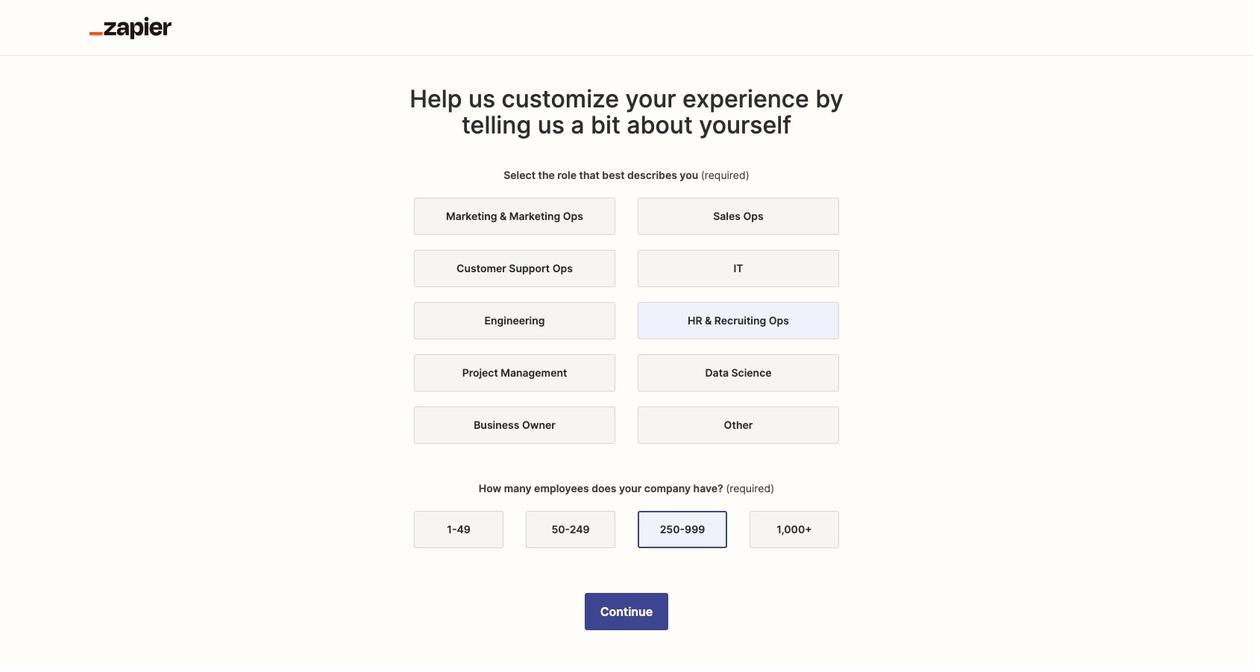 Task type: describe. For each thing, give the bounding box(es) containing it.
does
[[592, 482, 617, 495]]

customer support ops
[[457, 262, 573, 275]]

help us customize your experience by telling us a bit about yourself
[[410, 84, 844, 140]]

sales ops
[[714, 210, 764, 222]]

data science
[[706, 366, 772, 379]]

science
[[732, 366, 772, 379]]

yourself
[[699, 110, 792, 140]]

customer
[[457, 262, 507, 275]]

have?
[[694, 482, 724, 495]]

sales
[[714, 210, 741, 222]]

continue button
[[585, 593, 669, 631]]

customize
[[502, 84, 619, 113]]

& for hr
[[705, 314, 712, 327]]

hr
[[688, 314, 703, 327]]

250-999
[[660, 523, 705, 536]]

1-
[[447, 523, 457, 536]]

many
[[504, 482, 532, 495]]

hr & recruiting ops
[[688, 314, 790, 327]]

your inside help us customize your experience by telling us a bit about yourself
[[626, 84, 677, 113]]

employees
[[534, 482, 589, 495]]

1 horizontal spatial us
[[538, 110, 565, 140]]

data
[[706, 366, 729, 379]]

project management
[[462, 366, 567, 379]]

required for select the role that best describes you required
[[705, 169, 746, 181]]

your inside option group
[[619, 482, 642, 495]]

business owner
[[474, 419, 556, 431]]

ops right support
[[553, 262, 573, 275]]

project
[[462, 366, 498, 379]]

support
[[509, 262, 550, 275]]

other
[[724, 419, 753, 431]]

1-49
[[447, 523, 471, 536]]

0 horizontal spatial us
[[469, 84, 496, 113]]

about
[[627, 110, 693, 140]]

bit
[[591, 110, 621, 140]]

describes
[[628, 169, 678, 181]]

1 marketing from the left
[[446, 210, 497, 222]]

999
[[685, 523, 705, 536]]

best
[[603, 169, 625, 181]]

how many employees does your company have? required
[[479, 482, 771, 495]]

engineering
[[485, 314, 545, 327]]

the
[[538, 169, 555, 181]]



Task type: vqa. For each thing, say whether or not it's contained in the screenshot.
Mailchimp logo
no



Task type: locate. For each thing, give the bounding box(es) containing it.
option group
[[414, 168, 840, 459], [414, 481, 840, 563]]

required
[[705, 169, 746, 181], [730, 482, 771, 495]]

recruiting
[[715, 314, 767, 327]]

select
[[504, 169, 536, 181]]

ops down role
[[563, 210, 584, 222]]

by
[[816, 84, 844, 113]]

your
[[626, 84, 677, 113], [619, 482, 642, 495]]

1 vertical spatial your
[[619, 482, 642, 495]]

0 horizontal spatial &
[[500, 210, 507, 222]]

ops right sales
[[744, 210, 764, 222]]

0 vertical spatial your
[[626, 84, 677, 113]]

& right hr
[[705, 314, 712, 327]]

management
[[501, 366, 567, 379]]

us
[[469, 84, 496, 113], [538, 110, 565, 140]]

0 vertical spatial option group
[[414, 168, 840, 459]]

1 option group from the top
[[414, 168, 840, 459]]

telling
[[462, 110, 532, 140]]

it
[[734, 262, 744, 275]]

help
[[410, 84, 462, 113]]

marketing & marketing ops
[[446, 210, 584, 222]]

option group containing how many employees does your company have?
[[414, 481, 840, 563]]

owner
[[522, 419, 556, 431]]

&
[[500, 210, 507, 222], [705, 314, 712, 327]]

2 option group from the top
[[414, 481, 840, 563]]

1,000+
[[777, 523, 812, 536]]

your right bit
[[626, 84, 677, 113]]

50-249
[[552, 523, 590, 536]]

how
[[479, 482, 502, 495]]

ops
[[563, 210, 584, 222], [744, 210, 764, 222], [553, 262, 573, 275], [769, 314, 790, 327]]

marketing
[[446, 210, 497, 222], [510, 210, 561, 222]]

& for marketing
[[500, 210, 507, 222]]

you
[[680, 169, 699, 181]]

required for how many employees does your company have? required
[[730, 482, 771, 495]]

0 vertical spatial required
[[705, 169, 746, 181]]

1 vertical spatial &
[[705, 314, 712, 327]]

1 vertical spatial option group
[[414, 481, 840, 563]]

1 horizontal spatial &
[[705, 314, 712, 327]]

your right does
[[619, 482, 642, 495]]

required right have?
[[730, 482, 771, 495]]

2 marketing from the left
[[510, 210, 561, 222]]

option group containing select the role that best describes you
[[414, 168, 840, 459]]

a
[[571, 110, 585, 140]]

249
[[570, 523, 590, 536]]

select the role that best describes you required
[[504, 169, 746, 181]]

business
[[474, 419, 520, 431]]

1 vertical spatial required
[[730, 482, 771, 495]]

0 vertical spatial &
[[500, 210, 507, 222]]

49
[[457, 523, 471, 536]]

that
[[579, 169, 600, 181]]

required right you
[[705, 169, 746, 181]]

company
[[645, 482, 691, 495]]

0 horizontal spatial marketing
[[446, 210, 497, 222]]

marketing down the the at the top left
[[510, 210, 561, 222]]

marketing up customer on the left
[[446, 210, 497, 222]]

us left a
[[538, 110, 565, 140]]

us right help
[[469, 84, 496, 113]]

& down 'select'
[[500, 210, 507, 222]]

250-
[[660, 523, 685, 536]]

50-
[[552, 523, 570, 536]]

experience
[[683, 84, 810, 113]]

ops right recruiting
[[769, 314, 790, 327]]

role
[[558, 169, 577, 181]]

continue
[[601, 604, 653, 619]]

1 horizontal spatial marketing
[[510, 210, 561, 222]]



